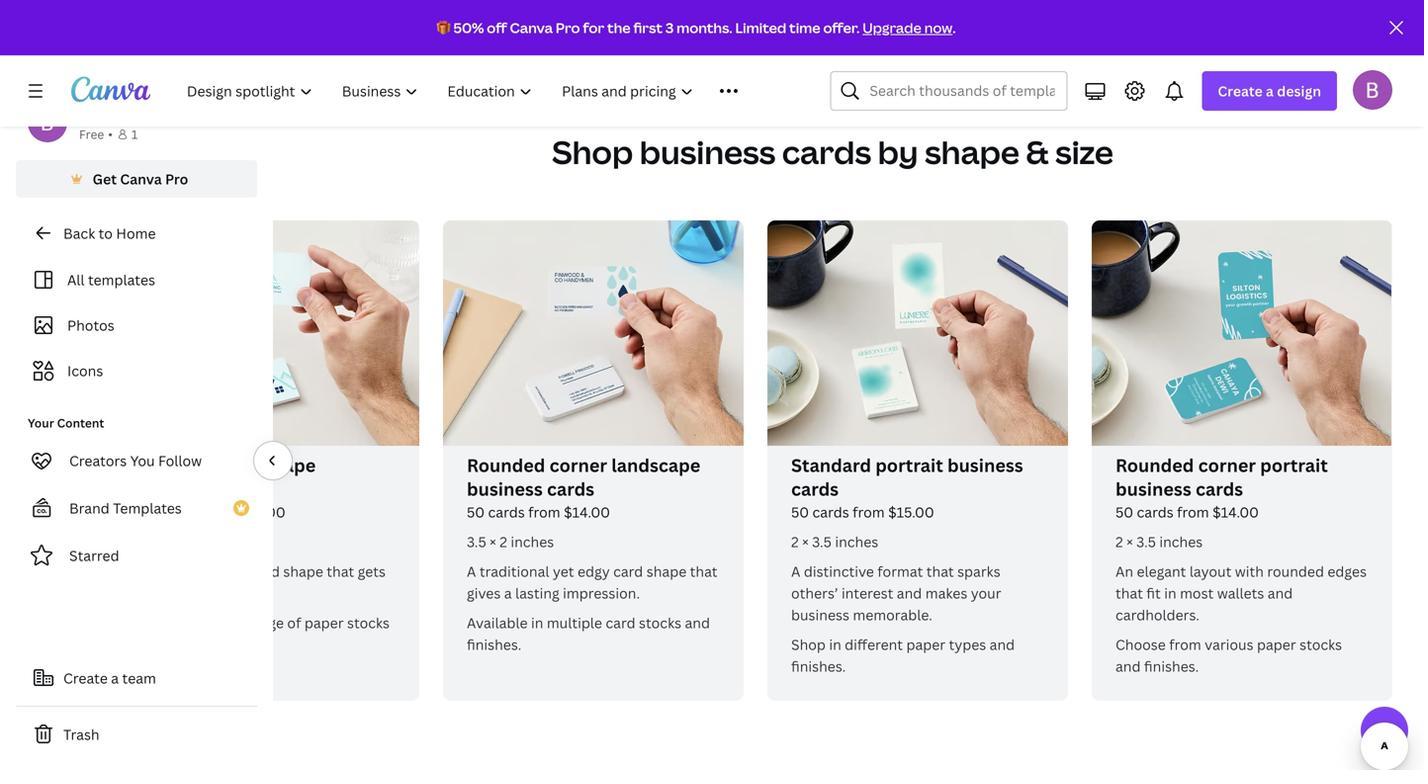 Task type: locate. For each thing, give the bounding box(es) containing it.
finishes. down different
[[792, 658, 846, 676]]

2 horizontal spatial 2
[[1116, 533, 1124, 552]]

$15.00 down 'standard landscape business cards' link
[[240, 503, 286, 522]]

2 50 from the left
[[467, 503, 485, 522]]

1 $15.00 from the left
[[240, 503, 286, 522]]

50 up 'distinctive'
[[792, 503, 810, 522]]

1 $14.00 from the left
[[564, 503, 611, 522]]

create left the design
[[1218, 82, 1263, 100]]

paper right of
[[305, 614, 344, 633]]

finishes. down the choose
[[1145, 658, 1200, 676]]

1 horizontal spatial $14.00
[[1213, 503, 1260, 522]]

0 horizontal spatial standard
[[142, 454, 223, 478]]

1 portrait from the left
[[876, 454, 944, 478]]

in for standard portrait business cards
[[830, 636, 842, 655]]

3.5 × 2 inches
[[467, 533, 554, 552]]

card up impression.
[[614, 563, 644, 581]]

for
[[583, 18, 605, 37]]

1 horizontal spatial canva
[[510, 18, 553, 37]]

×
[[490, 533, 497, 552], [803, 533, 809, 552], [1127, 533, 1134, 552]]

all templates link
[[28, 261, 245, 299]]

wallets
[[1218, 584, 1265, 603]]

paper inside 'choose from various paper stocks and finishes.'
[[1258, 636, 1297, 655]]

portrait inside rounded corner portrait business cards 50 cards from $14.00
[[1261, 454, 1329, 478]]

2 × 3.5 inches
[[792, 533, 879, 552], [1116, 533, 1204, 552]]

0 vertical spatial pro
[[556, 18, 580, 37]]

50 up starred link on the left of page
[[142, 503, 160, 522]]

1 horizontal spatial shop
[[792, 636, 826, 655]]

icons
[[67, 362, 103, 380]]

from down standard portrait business cards link
[[853, 503, 885, 522]]

0 horizontal spatial canva
[[120, 170, 162, 189]]

create left team
[[63, 669, 108, 688]]

1 horizontal spatial landscape
[[612, 454, 701, 478]]

0 horizontal spatial pro
[[165, 170, 188, 189]]

job
[[168, 584, 189, 603]]

3.5 up "traditional"
[[467, 533, 487, 552]]

templates
[[88, 271, 155, 289]]

3 × from the left
[[1127, 533, 1134, 552]]

and inside "an elegant layout with rounded edges that fit in most wallets and cardholders."
[[1268, 584, 1294, 603]]

lasting
[[516, 584, 560, 603]]

upgrade
[[863, 18, 922, 37]]

photos link
[[28, 307, 245, 344]]

$14.00 for portrait
[[1213, 503, 1260, 522]]

1 vertical spatial create
[[63, 669, 108, 688]]

rounded corner landscape business cards 50 cards from $14.00
[[467, 454, 701, 522]]

$15.00 inside standard portrait business cards 50 cards from $15.00
[[889, 503, 935, 522]]

paper right the various
[[1258, 636, 1297, 655]]

create a design
[[1218, 82, 1322, 100]]

2 standard from the left
[[792, 454, 872, 478]]

3 50 from the left
[[792, 503, 810, 522]]

cards
[[782, 131, 872, 174], [223, 477, 270, 502], [547, 477, 595, 502], [792, 477, 839, 502], [1196, 477, 1244, 502], [164, 503, 201, 522], [488, 503, 525, 522], [813, 503, 850, 522], [1138, 503, 1174, 522]]

finishes. down available
[[467, 636, 522, 655]]

canva
[[510, 18, 553, 37], [120, 170, 162, 189]]

in inside order in a wide range of paper stocks and finish options.
[[185, 614, 197, 633]]

card down impression.
[[606, 614, 636, 633]]

stocks inside order in a wide range of paper stocks and finish options.
[[347, 614, 390, 633]]

follow
[[158, 452, 202, 471]]

a up the others'
[[792, 563, 801, 581]]

3 a from the left
[[792, 563, 801, 581]]

1 rounded from the left
[[467, 454, 546, 478]]

0 horizontal spatial finishes.
[[467, 636, 522, 655]]

shape inside a classic calling card shape that gets the job done.
[[283, 563, 323, 581]]

1 inches from the left
[[511, 533, 554, 552]]

most
[[1181, 584, 1214, 603]]

2 landscape from the left
[[612, 454, 701, 478]]

2 horizontal spatial finishes.
[[1145, 658, 1200, 676]]

in for standard landscape business cards
[[185, 614, 197, 633]]

create for create a team
[[63, 669, 108, 688]]

1 horizontal spatial 3.5
[[813, 533, 832, 552]]

corner
[[550, 454, 608, 478], [1199, 454, 1257, 478]]

and inside shop in different paper types and finishes.
[[990, 636, 1015, 655]]

0 horizontal spatial ×
[[490, 533, 497, 552]]

corner inside rounded corner landscape business cards 50 cards from $14.00
[[550, 454, 608, 478]]

in inside available in multiple card stocks and finishes.
[[531, 614, 544, 633]]

1 landscape from the left
[[227, 454, 316, 478]]

creators
[[69, 452, 127, 471]]

1 horizontal spatial corner
[[1199, 454, 1257, 478]]

finishes.
[[467, 636, 522, 655], [792, 658, 846, 676], [1145, 658, 1200, 676]]

50 up 3.5 × 2 inches
[[467, 503, 485, 522]]

shape down the search search field
[[925, 131, 1020, 174]]

2 portrait from the left
[[1261, 454, 1329, 478]]

1 50 from the left
[[142, 503, 160, 522]]

from inside rounded corner portrait business cards 50 cards from $14.00
[[1178, 503, 1210, 522]]

a inside button
[[111, 669, 119, 688]]

standard for standard portrait business cards
[[792, 454, 872, 478]]

1 corner from the left
[[550, 454, 608, 478]]

1 horizontal spatial paper
[[907, 636, 946, 655]]

eco-conscious, high-quality prints
[[607, 0, 793, 23]]

others'
[[792, 584, 839, 603]]

create inside dropdown button
[[1218, 82, 1263, 100]]

2 × from the left
[[803, 533, 809, 552]]

inches for rounded corner landscape business cards
[[511, 533, 554, 552]]

portrait inside standard portrait business cards 50 cards from $15.00
[[876, 454, 944, 478]]

1 horizontal spatial finishes.
[[792, 658, 846, 676]]

in left different
[[830, 636, 842, 655]]

3.5 up elegant
[[1137, 533, 1157, 552]]

4 50 from the left
[[1116, 503, 1134, 522]]

2 up "traditional"
[[500, 533, 508, 552]]

$15.00 inside standard landscape business cards 50 cards from $15.00
[[240, 503, 286, 522]]

you
[[130, 452, 155, 471]]

top level navigation element
[[174, 71, 783, 111], [174, 71, 783, 111]]

gets
[[358, 563, 386, 581]]

in up finish
[[185, 614, 197, 633]]

1 horizontal spatial inches
[[836, 533, 879, 552]]

0 horizontal spatial landscape
[[227, 454, 316, 478]]

1 horizontal spatial rounded
[[1116, 454, 1195, 478]]

home
[[116, 224, 156, 243]]

rounded inside rounded corner portrait business cards 50 cards from $14.00
[[1116, 454, 1195, 478]]

card inside 'a traditional yet edgy card shape that gives a lasting impression.'
[[614, 563, 644, 581]]

paper inside shop in different paper types and finishes.
[[907, 636, 946, 655]]

0 horizontal spatial $14.00
[[564, 503, 611, 522]]

3 inches from the left
[[1160, 533, 1204, 552]]

1 horizontal spatial ×
[[803, 533, 809, 552]]

stocks for rounded corner landscape business cards
[[639, 614, 682, 633]]

2 horizontal spatial shape
[[925, 131, 1020, 174]]

× up an
[[1127, 533, 1134, 552]]

inches for rounded corner portrait business cards
[[1160, 533, 1204, 552]]

in down lasting
[[531, 614, 544, 633]]

inches up "traditional"
[[511, 533, 554, 552]]

a inside a distinctive format that sparks others' interest and makes your business memorable.
[[792, 563, 801, 581]]

1 horizontal spatial shape
[[647, 563, 687, 581]]

card right calling
[[250, 563, 280, 581]]

1 horizontal spatial create
[[1218, 82, 1263, 100]]

paper for cards
[[907, 636, 946, 655]]

finishes. for rounded corner landscape business cards
[[467, 636, 522, 655]]

a inside a classic calling card shape that gets the job done.
[[142, 563, 152, 581]]

pro left for
[[556, 18, 580, 37]]

and inside available in multiple card stocks and finishes.
[[685, 614, 710, 633]]

team
[[122, 669, 156, 688]]

a inside 'a traditional yet edgy card shape that gives a lasting impression.'
[[467, 563, 476, 581]]

shop
[[552, 131, 634, 174], [792, 636, 826, 655]]

yet
[[553, 563, 574, 581]]

trash
[[63, 726, 100, 745]]

0 vertical spatial the
[[608, 18, 631, 37]]

trash link
[[16, 715, 257, 755]]

shop in different paper types and finishes.
[[792, 636, 1015, 676]]

and
[[897, 584, 923, 603], [1268, 584, 1294, 603], [685, 614, 710, 633], [142, 636, 168, 655], [990, 636, 1015, 655], [1116, 658, 1141, 676]]

corner inside rounded corner portrait business cards 50 cards from $14.00
[[1199, 454, 1257, 478]]

1 horizontal spatial portrait
[[1261, 454, 1329, 478]]

2
[[500, 533, 508, 552], [792, 533, 799, 552], [1116, 533, 1124, 552]]

inches up elegant
[[1160, 533, 1204, 552]]

2 horizontal spatial a
[[792, 563, 801, 581]]

$14.00 inside rounded corner portrait business cards 50 cards from $14.00
[[1213, 503, 1260, 522]]

0 horizontal spatial 2 × 3.5 inches
[[792, 533, 879, 552]]

1 × from the left
[[490, 533, 497, 552]]

brand templates
[[69, 499, 182, 518]]

months.
[[677, 18, 733, 37]]

in right fit
[[1165, 584, 1177, 603]]

offer.
[[824, 18, 860, 37]]

finishes. inside 'choose from various paper stocks and finishes.'
[[1145, 658, 1200, 676]]

standard inside standard landscape business cards 50 cards from $15.00
[[142, 454, 223, 478]]

standard inside standard portrait business cards 50 cards from $15.00
[[792, 454, 872, 478]]

and inside a distinctive format that sparks others' interest and makes your business memorable.
[[897, 584, 923, 603]]

0 horizontal spatial $15.00
[[240, 503, 286, 522]]

time
[[790, 18, 821, 37]]

the right for
[[608, 18, 631, 37]]

a up gives
[[467, 563, 476, 581]]

order in a wide range of paper stocks and finish options.
[[142, 614, 390, 655]]

1 horizontal spatial 2 × 3.5 inches
[[1116, 533, 1204, 552]]

0 horizontal spatial rounded
[[467, 454, 546, 478]]

create inside button
[[63, 669, 108, 688]]

format
[[878, 563, 924, 581]]

3 3.5 from the left
[[1137, 533, 1157, 552]]

0 horizontal spatial the
[[142, 584, 165, 603]]

1 vertical spatial pro
[[165, 170, 188, 189]]

finishes. inside shop in different paper types and finishes.
[[792, 658, 846, 676]]

a inside dropdown button
[[1267, 82, 1274, 100]]

a for rounded corner landscape business cards
[[467, 563, 476, 581]]

0 vertical spatial canva
[[510, 18, 553, 37]]

stocks down rounded
[[1300, 636, 1343, 655]]

$14.00 down rounded corner portrait business cards link
[[1213, 503, 1260, 522]]

inches up 'distinctive'
[[836, 533, 879, 552]]

stocks inside available in multiple card stocks and finishes.
[[639, 614, 682, 633]]

1 horizontal spatial standard
[[792, 454, 872, 478]]

stocks inside 'choose from various paper stocks and finishes.'
[[1300, 636, 1343, 655]]

paper inside order in a wide range of paper stocks and finish options.
[[305, 614, 344, 633]]

3.5 for rounded corner portrait business cards
[[1137, 533, 1157, 552]]

0 horizontal spatial paper
[[305, 614, 344, 633]]

free •
[[79, 126, 113, 142]]

3 2 from the left
[[1116, 533, 1124, 552]]

2 inches from the left
[[836, 533, 879, 552]]

rounded corner landscape business cards link
[[467, 454, 720, 502]]

portrait
[[876, 454, 944, 478], [1261, 454, 1329, 478]]

0 horizontal spatial stocks
[[347, 614, 390, 633]]

a left the design
[[1267, 82, 1274, 100]]

finishes. for standard portrait business cards
[[792, 658, 846, 676]]

2 horizontal spatial paper
[[1258, 636, 1297, 655]]

0 horizontal spatial shop
[[552, 131, 634, 174]]

standard landscape business cards link
[[142, 454, 396, 502]]

with
[[1236, 563, 1265, 581]]

from down rounded corner portrait business cards link
[[1178, 503, 1210, 522]]

2 × 3.5 inches for 50
[[792, 533, 879, 552]]

1 vertical spatial shop
[[792, 636, 826, 655]]

0 horizontal spatial portrait
[[876, 454, 944, 478]]

pro up back to home link
[[165, 170, 188, 189]]

0 vertical spatial create
[[1218, 82, 1263, 100]]

shape up of
[[283, 563, 323, 581]]

2 horizontal spatial ×
[[1127, 533, 1134, 552]]

2 horizontal spatial 3.5
[[1137, 533, 1157, 552]]

and inside 'choose from various paper stocks and finishes.'
[[1116, 658, 1141, 676]]

3.5 for standard portrait business cards
[[813, 533, 832, 552]]

2 $14.00 from the left
[[1213, 503, 1260, 522]]

standard landscape business cards image
[[119, 221, 420, 446]]

a down "traditional"
[[504, 584, 512, 603]]

shop for shop in different paper types and finishes.
[[792, 636, 826, 655]]

stocks
[[347, 614, 390, 633], [639, 614, 682, 633], [1300, 636, 1343, 655]]

2 horizontal spatial inches
[[1160, 533, 1204, 552]]

2 × 3.5 inches up elegant
[[1116, 533, 1204, 552]]

2 a from the left
[[467, 563, 476, 581]]

back
[[63, 224, 95, 243]]

different
[[845, 636, 903, 655]]

a left classic
[[142, 563, 152, 581]]

2 horizontal spatial stocks
[[1300, 636, 1343, 655]]

0 horizontal spatial inches
[[511, 533, 554, 552]]

standard
[[142, 454, 223, 478], [792, 454, 872, 478]]

high-
[[712, 0, 746, 1]]

content
[[57, 415, 104, 431]]

from up 3.5 × 2 inches
[[529, 503, 561, 522]]

finishes. inside available in multiple card stocks and finishes.
[[467, 636, 522, 655]]

0 horizontal spatial corner
[[550, 454, 608, 478]]

2 up the others'
[[792, 533, 799, 552]]

1 horizontal spatial $15.00
[[889, 503, 935, 522]]

1 2 × 3.5 inches from the left
[[792, 533, 879, 552]]

business inside a distinctive format that sparks others' interest and makes your business memorable.
[[792, 606, 850, 625]]

shop inside shop in different paper types and finishes.
[[792, 636, 826, 655]]

2 for business
[[1116, 533, 1124, 552]]

from up calling
[[204, 503, 236, 522]]

the left job
[[142, 584, 165, 603]]

2 $15.00 from the left
[[889, 503, 935, 522]]

0 vertical spatial shop
[[552, 131, 634, 174]]

paper for business
[[1258, 636, 1297, 655]]

1 horizontal spatial 2
[[792, 533, 799, 552]]

$14.00 inside rounded corner landscape business cards 50 cards from $14.00
[[564, 503, 611, 522]]

0 horizontal spatial 2
[[500, 533, 508, 552]]

a left team
[[111, 669, 119, 688]]

50 up an
[[1116, 503, 1134, 522]]

2 corner from the left
[[1199, 454, 1257, 478]]

0 horizontal spatial create
[[63, 669, 108, 688]]

rounded for rounded corner landscape business cards
[[467, 454, 546, 478]]

business inside rounded corner portrait business cards 50 cards from $14.00
[[1116, 477, 1192, 502]]

choose
[[1116, 636, 1166, 655]]

2 3.5 from the left
[[813, 533, 832, 552]]

$14.00 down 'rounded corner landscape business cards' link
[[564, 503, 611, 522]]

0 horizontal spatial 3.5
[[467, 533, 487, 552]]

the
[[608, 18, 631, 37], [142, 584, 165, 603]]

× up 'distinctive'
[[803, 533, 809, 552]]

0 horizontal spatial a
[[142, 563, 152, 581]]

rounded inside rounded corner landscape business cards 50 cards from $14.00
[[467, 454, 546, 478]]

1 horizontal spatial stocks
[[639, 614, 682, 633]]

3.5
[[467, 533, 487, 552], [813, 533, 832, 552], [1137, 533, 1157, 552]]

2 × 3.5 inches up 'distinctive'
[[792, 533, 879, 552]]

2 2 from the left
[[792, 533, 799, 552]]

None search field
[[831, 71, 1068, 111]]

corner for portrait
[[1199, 454, 1257, 478]]

card inside available in multiple card stocks and finishes.
[[606, 614, 636, 633]]

photos
[[67, 316, 115, 335]]

finishes. for rounded corner portrait business cards
[[1145, 658, 1200, 676]]

shape
[[925, 131, 1020, 174], [283, 563, 323, 581], [647, 563, 687, 581]]

1 a from the left
[[142, 563, 152, 581]]

in inside "an elegant layout with rounded edges that fit in most wallets and cardholders."
[[1165, 584, 1177, 603]]

rounded
[[467, 454, 546, 478], [1116, 454, 1195, 478]]

stocks down impression.
[[639, 614, 682, 633]]

card for shape
[[250, 563, 280, 581]]

in inside shop in different paper types and finishes.
[[830, 636, 842, 655]]

× up "traditional"
[[490, 533, 497, 552]]

card inside a classic calling card shape that gets the job done.
[[250, 563, 280, 581]]

edgy
[[578, 563, 610, 581]]

1 horizontal spatial pro
[[556, 18, 580, 37]]

card
[[250, 563, 280, 581], [614, 563, 644, 581], [606, 614, 636, 633]]

1 standard from the left
[[142, 454, 223, 478]]

shape right 'edgy'
[[647, 563, 687, 581]]

1 horizontal spatial a
[[467, 563, 476, 581]]

stocks down gets
[[347, 614, 390, 633]]

2 2 × 3.5 inches from the left
[[1116, 533, 1204, 552]]

from down cardholders. at the right of the page
[[1170, 636, 1202, 655]]

canva right get
[[120, 170, 162, 189]]

inches
[[511, 533, 554, 552], [836, 533, 879, 552], [1160, 533, 1204, 552]]

3.5 up 'distinctive'
[[813, 533, 832, 552]]

limited
[[736, 18, 787, 37]]

Search search field
[[870, 72, 1055, 110]]

a left wide
[[201, 614, 208, 633]]

rounded corner portrait business cards 50 cards from $14.00
[[1116, 454, 1329, 522]]

× for rounded corner portrait business cards
[[1127, 533, 1134, 552]]

2 up an
[[1116, 533, 1124, 552]]

a for standard portrait business cards
[[792, 563, 801, 581]]

$15.00 down standard portrait business cards link
[[889, 503, 935, 522]]

paper left types
[[907, 636, 946, 655]]

2 rounded from the left
[[1116, 454, 1195, 478]]

0 horizontal spatial shape
[[283, 563, 323, 581]]

1 vertical spatial the
[[142, 584, 165, 603]]

canva right off
[[510, 18, 553, 37]]

50 inside standard landscape business cards 50 cards from $15.00
[[142, 503, 160, 522]]

get canva pro
[[93, 170, 188, 189]]

1 vertical spatial canva
[[120, 170, 162, 189]]



Task type: describe. For each thing, give the bounding box(es) containing it.
that inside a distinctive format that sparks others' interest and makes your business memorable.
[[927, 563, 955, 581]]

eco-
[[607, 0, 637, 1]]

in for rounded corner landscape business cards
[[531, 614, 544, 633]]

various
[[1205, 636, 1254, 655]]

shop for shop business cards by shape & size
[[552, 131, 634, 174]]

all templates
[[67, 271, 155, 289]]

corner for landscape
[[550, 454, 608, 478]]

all
[[67, 271, 85, 289]]

prints
[[607, 4, 647, 23]]

business inside standard portrait business cards 50 cards from $15.00
[[948, 454, 1024, 478]]

brand templates link
[[16, 489, 257, 528]]

shape inside 'a traditional yet edgy card shape that gives a lasting impression.'
[[647, 563, 687, 581]]

that inside "an elegant layout with rounded edges that fit in most wallets and cardholders."
[[1116, 584, 1144, 603]]

multiple
[[547, 614, 603, 633]]

starred
[[69, 547, 119, 566]]

create a design button
[[1203, 71, 1338, 111]]

a distinctive format that sparks others' interest and makes your business memorable.
[[792, 563, 1002, 625]]

inches for standard portrait business cards
[[836, 533, 879, 552]]

standard portrait business cards image
[[768, 221, 1069, 446]]

pro inside 'get canva pro' button
[[165, 170, 188, 189]]

$15.00 for portrait
[[889, 503, 935, 522]]

starred link
[[16, 536, 257, 576]]

size
[[1056, 131, 1114, 174]]

cardholders.
[[1116, 606, 1200, 625]]

create for create a design
[[1218, 82, 1263, 100]]

standard for standard landscape business cards
[[142, 454, 223, 478]]

your
[[28, 415, 54, 431]]

options.
[[211, 636, 265, 655]]

business inside standard landscape business cards 50 cards from $15.00
[[142, 477, 218, 502]]

traditional
[[480, 563, 550, 581]]

&
[[1027, 131, 1050, 174]]

distinctive
[[804, 563, 875, 581]]

creators you follow
[[69, 452, 202, 471]]

50%
[[454, 18, 484, 37]]

$14.00 for landscape
[[564, 503, 611, 522]]

3
[[666, 18, 674, 37]]

types
[[949, 636, 987, 655]]

off
[[487, 18, 507, 37]]

$15.00 for landscape
[[240, 503, 286, 522]]

standard portrait business cards link
[[792, 454, 1045, 502]]

a inside 'a traditional yet edgy card shape that gives a lasting impression.'
[[504, 584, 512, 603]]

free
[[79, 126, 104, 142]]

that inside a classic calling card shape that gets the job done.
[[327, 563, 354, 581]]

your content
[[28, 415, 104, 431]]

× for rounded corner landscape business cards
[[490, 533, 497, 552]]

🎁 50% off canva pro for the first 3 months. limited time offer. upgrade now .
[[437, 18, 956, 37]]

creators you follow link
[[16, 441, 257, 481]]

1 horizontal spatial the
[[608, 18, 631, 37]]

fit
[[1147, 584, 1162, 603]]

🎁
[[437, 18, 451, 37]]

shape for card
[[283, 563, 323, 581]]

an
[[1116, 563, 1134, 581]]

stocks for rounded corner portrait business cards
[[1300, 636, 1343, 655]]

conscious,
[[637, 0, 708, 1]]

range
[[247, 614, 284, 633]]

available in multiple card stocks and finishes.
[[467, 614, 710, 655]]

business inside rounded corner landscape business cards 50 cards from $14.00
[[467, 477, 543, 502]]

impression.
[[563, 584, 640, 603]]

bob builder image
[[1354, 70, 1393, 110]]

landscape inside standard landscape business cards 50 cards from $15.00
[[227, 454, 316, 478]]

2 for cards
[[792, 533, 799, 552]]

now
[[925, 18, 953, 37]]

rounded corner landscape business cards image
[[443, 221, 744, 446]]

back to home
[[63, 224, 156, 243]]

1
[[131, 126, 138, 142]]

× for standard portrait business cards
[[803, 533, 809, 552]]

order
[[142, 614, 182, 633]]

first
[[634, 18, 663, 37]]

standard landscape business cards 50 cards from $15.00
[[142, 454, 316, 522]]

to
[[99, 224, 113, 243]]

elegant
[[1137, 563, 1187, 581]]

get canva pro button
[[16, 160, 257, 198]]

create a team button
[[16, 659, 257, 699]]

canva inside button
[[120, 170, 162, 189]]

by
[[878, 131, 919, 174]]

wide
[[212, 614, 243, 633]]

layout
[[1190, 563, 1232, 581]]

makes
[[926, 584, 968, 603]]

of
[[287, 614, 301, 633]]

standard portrait business cards 50 cards from $15.00
[[792, 454, 1024, 522]]

an elegant layout with rounded edges that fit in most wallets and cardholders.
[[1116, 563, 1368, 625]]

upgrade now button
[[863, 18, 953, 37]]

that inside 'a traditional yet edgy card shape that gives a lasting impression.'
[[690, 563, 718, 581]]

1 2 from the left
[[500, 533, 508, 552]]

from inside standard landscape business cards 50 cards from $15.00
[[204, 503, 236, 522]]

landscape inside rounded corner landscape business cards 50 cards from $14.00
[[612, 454, 701, 478]]

card for stocks
[[606, 614, 636, 633]]

your
[[971, 584, 1002, 603]]

2 × 3.5 inches for cards
[[1116, 533, 1204, 552]]

rounded corner portrait business cards link
[[1116, 454, 1370, 502]]

the inside a classic calling card shape that gets the job done.
[[142, 584, 165, 603]]

edges
[[1328, 563, 1368, 581]]

finish
[[171, 636, 208, 655]]

available
[[467, 614, 528, 633]]

rounded for rounded corner portrait business cards
[[1116, 454, 1195, 478]]

choose from various paper stocks and finishes.
[[1116, 636, 1343, 676]]

memorable.
[[853, 606, 933, 625]]

and inside order in a wide range of paper stocks and finish options.
[[142, 636, 168, 655]]

50 inside rounded corner landscape business cards 50 cards from $14.00
[[467, 503, 485, 522]]

50 inside standard portrait business cards 50 cards from $15.00
[[792, 503, 810, 522]]

a inside order in a wide range of paper stocks and finish options.
[[201, 614, 208, 633]]

rounded corner portrait business cards image
[[1092, 221, 1393, 446]]

a classic calling card shape that gets the job done.
[[142, 563, 386, 603]]

a traditional yet edgy card shape that gives a lasting impression.
[[467, 563, 718, 603]]

brand
[[69, 499, 110, 518]]

shape for by
[[925, 131, 1020, 174]]

interest
[[842, 584, 894, 603]]

from inside 'choose from various paper stocks and finishes.'
[[1170, 636, 1202, 655]]

1 3.5 from the left
[[467, 533, 487, 552]]

rounded
[[1268, 563, 1325, 581]]

classic
[[155, 563, 200, 581]]

templates
[[113, 499, 182, 518]]

•
[[108, 126, 113, 142]]

a for standard landscape business cards
[[142, 563, 152, 581]]

from inside rounded corner landscape business cards 50 cards from $14.00
[[529, 503, 561, 522]]

done.
[[193, 584, 230, 603]]

from inside standard portrait business cards 50 cards from $15.00
[[853, 503, 885, 522]]

icons link
[[28, 352, 245, 390]]

50 inside rounded corner portrait business cards 50 cards from $14.00
[[1116, 503, 1134, 522]]

shop business cards by shape & size
[[552, 131, 1114, 174]]



Task type: vqa. For each thing, say whether or not it's contained in the screenshot.


